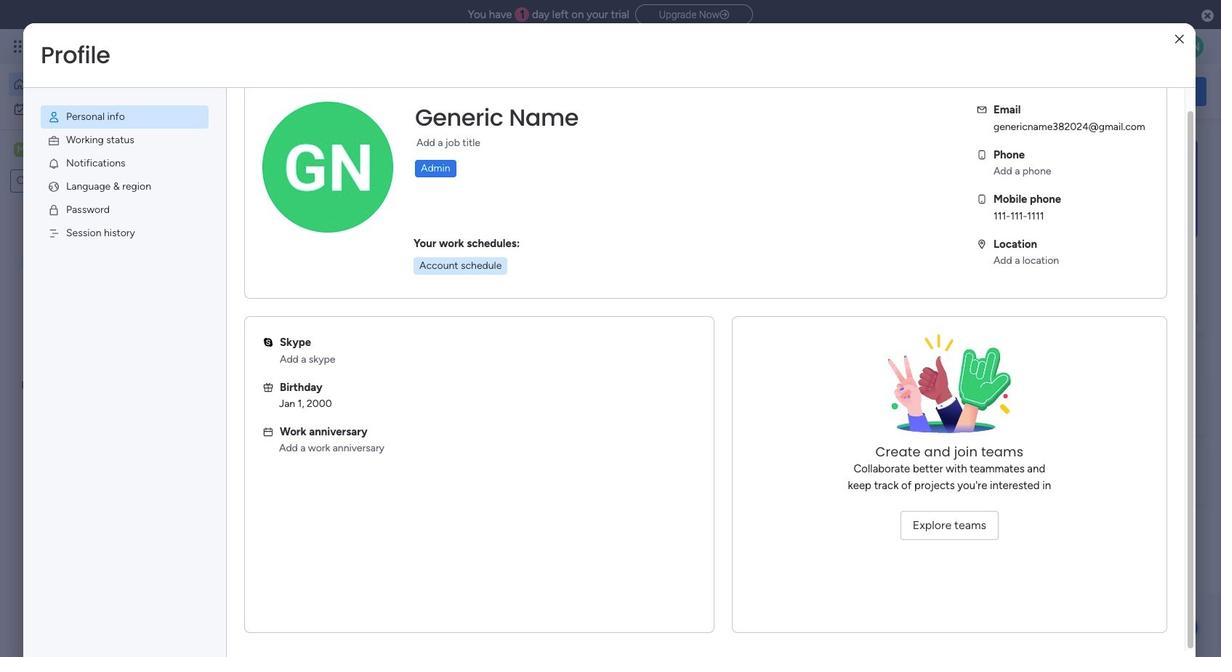 Task type: vqa. For each thing, say whether or not it's contained in the screenshot.
"field"
yes



Task type: locate. For each thing, give the bounding box(es) containing it.
v2 user feedback image
[[1001, 83, 1012, 99]]

select product image
[[13, 39, 28, 54]]

component image
[[483, 317, 496, 331]]

2 menu item from the top
[[41, 129, 209, 152]]

menu item
[[41, 105, 209, 129], [41, 129, 209, 152], [41, 152, 209, 175], [41, 175, 209, 199], [41, 199, 209, 222], [41, 222, 209, 245]]

public board image up component icon
[[243, 295, 259, 311]]

working status image
[[47, 134, 60, 147]]

dapulse close image
[[1202, 9, 1215, 23]]

public board image for component image on the left
[[483, 295, 499, 311]]

0 horizontal spatial add to favorites image
[[434, 295, 448, 309]]

2 add to favorites image from the left
[[674, 295, 688, 309]]

workspace selection element
[[14, 141, 121, 160]]

add to favorites image for component image on the left
[[674, 295, 688, 309]]

2 option from the top
[[9, 97, 177, 121]]

dapulse rightstroke image
[[720, 9, 730, 20]]

public board image up component image on the left
[[483, 295, 499, 311]]

1 horizontal spatial public board image
[[483, 295, 499, 311]]

menu menu
[[23, 88, 226, 263]]

personal info image
[[47, 111, 60, 124]]

add to favorites image
[[434, 295, 448, 309], [674, 295, 688, 309]]

1 add to favorites image from the left
[[434, 295, 448, 309]]

0 vertical spatial option
[[9, 73, 177, 96]]

password image
[[47, 204, 60, 217]]

6 menu item from the top
[[41, 222, 209, 245]]

notifications image
[[47, 157, 60, 170]]

None field
[[412, 103, 583, 133]]

3 menu item from the top
[[41, 152, 209, 175]]

1 horizontal spatial add to favorites image
[[674, 295, 688, 309]]

option up personal info image
[[9, 73, 177, 96]]

quick search results list box
[[225, 165, 954, 358]]

1 vertical spatial option
[[9, 97, 177, 121]]

no teams image
[[877, 335, 1023, 444]]

open update feed (inbox) image
[[225, 375, 242, 393]]

public board image
[[243, 295, 259, 311], [483, 295, 499, 311]]

1 public board image from the left
[[243, 295, 259, 311]]

help center element
[[989, 446, 1207, 504]]

close image
[[1176, 34, 1185, 45]]

0 horizontal spatial public board image
[[243, 295, 259, 311]]

2 public board image from the left
[[483, 295, 499, 311]]

option
[[9, 73, 177, 96], [9, 97, 177, 121]]

close my workspaces image
[[225, 425, 242, 442]]

option up 'workspace selection' element
[[9, 97, 177, 121]]



Task type: describe. For each thing, give the bounding box(es) containing it.
language & region image
[[47, 180, 60, 193]]

Search in workspace field
[[31, 173, 104, 189]]

1 menu item from the top
[[41, 105, 209, 129]]

generic name image
[[1181, 35, 1204, 58]]

add to favorites image for component icon
[[434, 295, 448, 309]]

v2 bolt switch image
[[1114, 83, 1123, 99]]

workspace image
[[249, 468, 284, 503]]

5 menu item from the top
[[41, 199, 209, 222]]

close recently visited image
[[225, 148, 242, 165]]

1 option from the top
[[9, 73, 177, 96]]

session history image
[[47, 227, 60, 240]]

workspace image
[[14, 142, 28, 158]]

templates image image
[[1002, 139, 1194, 239]]

public board image for component icon
[[243, 295, 259, 311]]

getting started element
[[989, 376, 1207, 435]]

component image
[[243, 317, 256, 331]]

clear search image
[[105, 174, 120, 188]]

4 menu item from the top
[[41, 175, 209, 199]]



